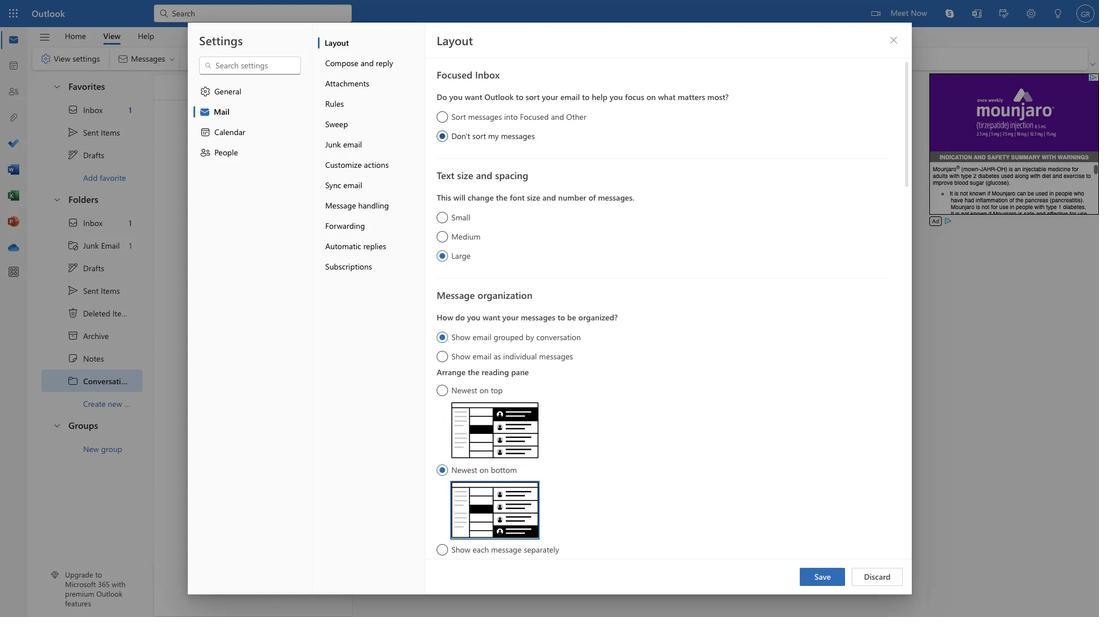 Task type: describe. For each thing, give the bounding box(es) containing it.
conversation inside message list section
[[194, 81, 248, 93]]

do you want outlook to sort your email to help you focus on what matters most? option group
[[437, 89, 890, 144]]

groups
[[68, 420, 98, 432]]

discard button
[[852, 569, 903, 587]]

 button
[[885, 31, 903, 49]]

0 vertical spatial want
[[465, 92, 482, 102]]

this will change the font size and number of messages. option group
[[437, 190, 890, 264]]

focused inbox
[[437, 68, 500, 81]]

add favorite
[[83, 172, 126, 183]]

application containing settings
[[0, 0, 1100, 618]]

conversation
[[536, 332, 581, 343]]


[[67, 308, 79, 319]]

how
[[437, 312, 453, 323]]

 for  view settings
[[40, 53, 51, 65]]

messages up the don't sort my messages
[[468, 111, 502, 122]]

handling
[[358, 200, 389, 211]]

reply
[[376, 58, 393, 68]]

junk email
[[325, 139, 362, 150]]

sort messages into focused and other
[[451, 111, 586, 122]]

medium
[[451, 231, 480, 242]]

 inside "favorites" tree
[[67, 127, 79, 138]]

how do you want your messages to be organized? option group
[[437, 310, 890, 364]]

0 horizontal spatial you
[[449, 92, 463, 102]]

folders tree item
[[41, 189, 143, 212]]

change
[[468, 192, 494, 203]]

 for 
[[67, 217, 79, 229]]

my
[[488, 131, 499, 141]]

layout heading
[[437, 32, 473, 48]]

 archive
[[67, 330, 109, 342]]


[[199, 127, 211, 138]]

favorite
[[100, 172, 126, 183]]

to inside the message organization element
[[557, 312, 565, 323]]

don't
[[451, 131, 470, 141]]

 deleted items
[[67, 308, 132, 319]]

outlook link
[[32, 0, 65, 27]]

email for junk email
[[343, 139, 362, 150]]

home
[[65, 30, 86, 41]]

on inside option group
[[646, 92, 656, 102]]

 for 
[[199, 86, 211, 97]]

each
[[473, 545, 489, 556]]

new
[[108, 399, 122, 409]]

message handling button
[[318, 196, 425, 216]]

sync email button
[[318, 175, 425, 196]]

inbox for 
[[83, 104, 103, 115]]

individual
[[503, 351, 537, 362]]

settings
[[73, 53, 100, 64]]

compose and reply button
[[318, 53, 425, 74]]


[[872, 9, 881, 18]]

now
[[911, 7, 928, 18]]

save button
[[800, 569, 846, 587]]

show for show email grouped by conversation
[[451, 332, 470, 343]]

set your advertising preferences image
[[944, 217, 953, 226]]

folders
[[68, 194, 98, 205]]

1 for 
[[129, 104, 132, 115]]

show for show each message separately
[[451, 545, 470, 556]]

drafts for 
[[83, 150, 104, 160]]

subscriptions button
[[318, 257, 425, 277]]

deleted
[[83, 308, 110, 319]]

by
[[526, 332, 534, 343]]

general
[[214, 86, 241, 97]]

Search settings search field
[[212, 60, 289, 71]]

sweep button
[[318, 114, 425, 135]]

font
[[510, 192, 525, 203]]

 view settings
[[40, 53, 100, 65]]

layout group
[[182, 48, 294, 70]]

size inside option group
[[527, 192, 540, 203]]

 drafts for 
[[67, 263, 104, 274]]

people image
[[8, 87, 19, 98]]


[[199, 147, 211, 158]]

more apps image
[[8, 267, 19, 278]]

be
[[567, 312, 576, 323]]

premium features image
[[51, 572, 59, 580]]

inbox for 
[[83, 218, 103, 228]]

 for 
[[67, 149, 79, 161]]

subscriptions
[[325, 261, 372, 272]]

home button
[[56, 27, 95, 45]]

email
[[101, 240, 120, 251]]

help button
[[129, 27, 163, 45]]

layout button
[[318, 33, 425, 53]]

show email as individual messages
[[451, 351, 573, 362]]

to left help
[[582, 92, 590, 102]]

group
[[101, 444, 122, 455]]

spacing
[[495, 169, 528, 182]]

want inside the message organization element
[[483, 312, 500, 323]]

favorites tree
[[41, 71, 143, 189]]

show email grouped by conversation
[[451, 332, 581, 343]]

1 inside  tree item
[[129, 240, 132, 251]]

 junk email
[[67, 240, 120, 251]]


[[67, 240, 79, 251]]

and inside do you want outlook to sort your email to help you focus on what matters most? option group
[[551, 111, 564, 122]]

pane
[[511, 367, 529, 378]]

2 horizontal spatial you
[[610, 92, 623, 102]]

 for favorites
[[53, 82, 62, 91]]

grouped
[[494, 332, 523, 343]]

message list section
[[154, 72, 352, 617]]

arrange the reading pane option group
[[437, 364, 890, 618]]

people
[[214, 147, 238, 158]]

messages down the sort messages into focused and other
[[501, 131, 535, 141]]

do
[[437, 92, 447, 102]]

arrange
[[437, 367, 466, 378]]

document containing settings
[[0, 0, 1100, 618]]

calendar image
[[8, 61, 19, 72]]

1  tree item from the top
[[41, 121, 143, 144]]

 tree item
[[41, 370, 159, 393]]

view inside button
[[103, 30, 121, 41]]

 button
[[325, 81, 343, 97]]

 inbox for 
[[67, 104, 103, 115]]

message handling
[[325, 200, 389, 211]]

 for 
[[67, 263, 79, 274]]

reading
[[482, 367, 509, 378]]


[[328, 84, 340, 96]]

tab list containing home
[[56, 27, 163, 45]]

newest on bottom
[[451, 465, 517, 476]]

premium
[[65, 590, 94, 599]]

favorites
[[68, 80, 105, 92]]

0 vertical spatial focused
[[437, 68, 472, 81]]

notes
[[83, 353, 104, 364]]


[[199, 106, 210, 118]]

 tree item for 
[[41, 257, 143, 280]]

customize actions button
[[318, 155, 425, 175]]

messages.
[[598, 192, 634, 203]]

and inside option group
[[542, 192, 556, 203]]

outlook inside upgrade to microsoft 365 with premium outlook features
[[96, 590, 123, 599]]

message for message organization
[[437, 289, 475, 302]]

as
[[494, 351, 501, 362]]

settings heading
[[199, 32, 243, 48]]

groups tree item
[[41, 415, 143, 438]]

 tree item for 
[[41, 144, 143, 166]]

don't sort my messages
[[451, 131, 535, 141]]

 notes
[[67, 353, 104, 364]]

view button
[[95, 27, 129, 45]]

 sent items inside "favorites" tree
[[67, 127, 120, 138]]

0 vertical spatial size
[[457, 169, 473, 182]]

 button for favorites
[[47, 76, 66, 97]]


[[67, 353, 79, 364]]

with
[[112, 580, 126, 590]]

favorites tree item
[[41, 76, 143, 98]]


[[889, 36, 898, 45]]

separately
[[524, 545, 559, 556]]

 tree item
[[41, 347, 143, 370]]

new
[[83, 444, 99, 455]]

 inbox for 
[[67, 217, 103, 229]]

automatic replies
[[325, 241, 386, 252]]



Task type: vqa. For each thing, say whether or not it's contained in the screenshot.
outlook to the bottom
yes



Task type: locate. For each thing, give the bounding box(es) containing it.
features
[[65, 599, 91, 609]]

 button inside groups tree item
[[47, 415, 66, 436]]

0 vertical spatial the
[[496, 192, 508, 203]]

focused inside do you want outlook to sort your email to help you focus on what matters most? option group
[[520, 111, 549, 122]]

sync
[[325, 180, 341, 191]]

 people
[[199, 147, 238, 158]]

 inbox inside tree
[[67, 217, 103, 229]]

0 vertical spatial drafts
[[83, 150, 104, 160]]

sent inside "favorites" tree
[[83, 127, 99, 138]]

message organization
[[437, 289, 532, 302]]

conversation up mail
[[194, 81, 248, 93]]

1 vertical spatial  inbox
[[67, 217, 103, 229]]

2 sent from the top
[[83, 286, 99, 296]]

top
[[491, 385, 503, 396]]

0 horizontal spatial sort
[[472, 131, 486, 141]]

1 horizontal spatial you
[[467, 312, 480, 323]]

 inbox down favorites
[[67, 104, 103, 115]]

excel image
[[8, 191, 19, 202]]

1 inside "favorites" tree
[[129, 104, 132, 115]]

2 vertical spatial  button
[[47, 415, 66, 436]]

want down focused inbox on the left top of the page
[[465, 92, 482, 102]]

size right text
[[457, 169, 473, 182]]

 tree item
[[41, 144, 143, 166], [41, 257, 143, 280]]

 inside favorites tree item
[[53, 82, 62, 91]]

 inside tree
[[67, 285, 79, 297]]

of
[[588, 192, 596, 203]]

1 vertical spatial message
[[437, 289, 475, 302]]

history inside  conversation history
[[133, 376, 159, 387]]

1 down favorites tree item
[[129, 104, 132, 115]]

help
[[592, 92, 607, 102]]

2  from the top
[[67, 217, 79, 229]]

view left help
[[103, 30, 121, 41]]

document
[[0, 0, 1100, 618]]

to up the sort messages into focused and other
[[516, 92, 523, 102]]

2 vertical spatial inbox
[[83, 218, 103, 228]]

 up add favorite tree item
[[67, 149, 79, 161]]

2 vertical spatial outlook
[[96, 590, 123, 599]]

1 horizontal spatial view
[[103, 30, 121, 41]]

show down do
[[451, 332, 470, 343]]

3  button from the top
[[47, 415, 66, 436]]

layout
[[437, 32, 473, 48], [325, 37, 349, 48]]

the left font
[[496, 192, 508, 203]]

1 vertical spatial show
[[451, 351, 470, 362]]

and inside button
[[360, 58, 374, 68]]

1 vertical spatial junk
[[83, 240, 99, 251]]

0 horizontal spatial size
[[457, 169, 473, 182]]

 drafts up add
[[67, 149, 104, 161]]

1 vertical spatial 
[[67, 263, 79, 274]]

layout up focused inbox on the left top of the page
[[437, 32, 473, 48]]

the inside this will change the font size and number of messages. option group
[[496, 192, 508, 203]]

0 vertical spatial view
[[103, 30, 121, 41]]

1 vertical spatial  button
[[47, 189, 66, 210]]

conversation up create new folder
[[83, 376, 130, 387]]

1  button from the top
[[47, 76, 66, 97]]

3 show from the top
[[451, 545, 470, 556]]

1  from the top
[[53, 82, 62, 91]]

application
[[0, 0, 1100, 618]]

0 vertical spatial show
[[451, 332, 470, 343]]

0 horizontal spatial focused
[[437, 68, 472, 81]]

1 horizontal spatial the
[[496, 192, 508, 203]]

layout inside tab panel
[[437, 32, 473, 48]]

email left the as
[[473, 351, 491, 362]]

 calendar
[[199, 127, 245, 138]]


[[67, 149, 79, 161], [67, 263, 79, 274]]

your inside the message organization element
[[502, 312, 519, 323]]

0 vertical spatial conversation
[[194, 81, 248, 93]]

0 vertical spatial 
[[67, 104, 79, 115]]

1 vertical spatial history
[[133, 376, 159, 387]]

the up newest on top
[[468, 367, 479, 378]]

dialog containing settings
[[0, 0, 1100, 618]]

mail image
[[8, 35, 19, 46]]

messages up "by"
[[521, 312, 555, 323]]

on left top
[[479, 385, 489, 396]]

you right help
[[610, 92, 623, 102]]

email inside option group
[[560, 92, 580, 102]]

0 vertical spatial 
[[67, 127, 79, 138]]

 conversation history
[[67, 376, 159, 387]]

1 horizontal spatial sort
[[526, 92, 540, 102]]

 up ""
[[199, 86, 211, 97]]

 button
[[47, 76, 66, 97], [47, 189, 66, 210], [47, 415, 66, 436]]

 inside 'settings' tab list
[[199, 86, 211, 97]]

outlook
[[32, 7, 65, 19], [484, 92, 514, 102], [96, 590, 123, 599]]

customize
[[325, 160, 362, 170]]

2 vertical spatial items
[[113, 308, 132, 319]]

rules button
[[318, 94, 425, 114]]

outlook inside banner
[[32, 7, 65, 19]]

show for show email as individual messages
[[451, 351, 470, 362]]

inbox inside the layout tab panel
[[475, 68, 500, 81]]

0 vertical spatial 1
[[129, 104, 132, 115]]

0 horizontal spatial junk
[[83, 240, 99, 251]]

the
[[496, 192, 508, 203], [468, 367, 479, 378]]

message inside message handling button
[[325, 200, 356, 211]]

large
[[451, 251, 471, 261]]

1 vertical spatial 1
[[129, 218, 132, 228]]

actions
[[364, 160, 389, 170]]

 tree item up deleted
[[41, 280, 143, 302]]

1 horizontal spatial focused
[[520, 111, 549, 122]]

1 vertical spatial want
[[483, 312, 500, 323]]

junk inside  junk email
[[83, 240, 99, 251]]

bottom
[[491, 465, 517, 476]]

ad
[[933, 217, 940, 225]]

items right deleted
[[113, 308, 132, 319]]

0 vertical spatial your
[[542, 92, 558, 102]]

1  from the top
[[67, 149, 79, 161]]

0 horizontal spatial layout
[[325, 37, 349, 48]]

2 1 from the top
[[129, 218, 132, 228]]

to do image
[[8, 139, 19, 150]]

attachments
[[325, 78, 369, 89]]

on
[[646, 92, 656, 102], [479, 385, 489, 396], [479, 465, 489, 476]]

message up do
[[437, 289, 475, 302]]

replies
[[363, 241, 386, 252]]

 button inside favorites tree item
[[47, 76, 66, 97]]


[[53, 82, 62, 91], [53, 195, 62, 204], [53, 421, 62, 430]]

meet
[[891, 7, 909, 18]]

want down the message organization
[[483, 312, 500, 323]]

items
[[101, 127, 120, 138], [101, 286, 120, 296], [113, 308, 132, 319]]

 down  on the top
[[40, 53, 51, 65]]

3 1 from the top
[[129, 240, 132, 251]]

outlook up the into
[[484, 92, 514, 102]]

2 vertical spatial 
[[53, 421, 62, 430]]

1  drafts from the top
[[67, 149, 104, 161]]

1  tree item from the top
[[41, 144, 143, 166]]

2 vertical spatial 1
[[129, 240, 132, 251]]

upgrade
[[65, 571, 93, 580]]

newest
[[451, 385, 477, 396], [451, 465, 477, 476]]

sort up the sort messages into focused and other
[[526, 92, 540, 102]]

word image
[[8, 165, 19, 176]]

 for groups
[[53, 421, 62, 430]]

to right upgrade
[[95, 571, 102, 580]]

 button for groups
[[47, 415, 66, 436]]

1 vertical spatial 
[[67, 285, 79, 297]]

sync email
[[325, 180, 362, 191]]

0 vertical spatial sort
[[526, 92, 540, 102]]

other
[[566, 111, 586, 122]]

0 vertical spatial  tree item
[[41, 144, 143, 166]]

create new folder tree item
[[41, 393, 145, 415]]

junk inside button
[[325, 139, 341, 150]]

1 vertical spatial 
[[67, 217, 79, 229]]

items inside  deleted items
[[113, 308, 132, 319]]

1  from the top
[[67, 104, 79, 115]]

you inside the message organization element
[[467, 312, 480, 323]]

message
[[491, 545, 522, 556]]

view left settings
[[54, 53, 70, 64]]

1 vertical spatial your
[[502, 312, 519, 323]]

sort
[[526, 92, 540, 102], [472, 131, 486, 141]]

0 vertical spatial junk
[[325, 139, 341, 150]]

 button for folders
[[47, 189, 66, 210]]

show up arrange
[[451, 351, 470, 362]]

2  from the top
[[67, 263, 79, 274]]

 button left folders
[[47, 189, 66, 210]]

0 horizontal spatial 
[[40, 53, 51, 65]]

1 horizontal spatial your
[[542, 92, 558, 102]]

0 vertical spatial newest
[[451, 385, 477, 396]]


[[67, 104, 79, 115], [67, 217, 79, 229]]

1 horizontal spatial junk
[[325, 139, 341, 150]]

 sent items up  tree item
[[67, 285, 120, 297]]

you right do
[[467, 312, 480, 323]]

 tree item
[[41, 121, 143, 144], [41, 280, 143, 302]]

2  tree item from the top
[[41, 280, 143, 302]]

0 vertical spatial  drafts
[[67, 149, 104, 161]]

0 vertical spatial items
[[101, 127, 120, 138]]


[[67, 127, 79, 138], [67, 285, 79, 297]]


[[40, 53, 51, 65], [199, 86, 211, 97]]

powerpoint image
[[8, 217, 19, 228]]

number
[[558, 192, 586, 203]]

1 down folders tree item
[[129, 218, 132, 228]]

newest down arrange
[[451, 385, 477, 396]]

what
[[658, 92, 676, 102]]

do
[[455, 312, 465, 323]]

1 vertical spatial items
[[101, 286, 120, 296]]

0 horizontal spatial your
[[502, 312, 519, 323]]


[[39, 31, 51, 43]]

 tree item inside tree
[[41, 280, 143, 302]]

organization
[[477, 289, 532, 302]]

0 horizontal spatial message
[[325, 200, 356, 211]]

email for sync email
[[343, 180, 362, 191]]

0 vertical spatial sent
[[83, 127, 99, 138]]

and left number
[[542, 192, 556, 203]]

0 vertical spatial  button
[[47, 76, 66, 97]]

 drafts inside "favorites" tree
[[67, 149, 104, 161]]


[[67, 376, 79, 387]]

2 newest from the top
[[451, 465, 477, 476]]

history down search settings search field
[[250, 81, 280, 93]]

add favorite tree item
[[41, 166, 143, 189]]

messages down conversation
[[539, 351, 573, 362]]

 button left the "groups"
[[47, 415, 66, 436]]

0 horizontal spatial conversation
[[83, 376, 130, 387]]

 drafts for 
[[67, 149, 104, 161]]

arrange the reading pane
[[437, 367, 529, 378]]

1  from the top
[[67, 127, 79, 138]]

 for folders
[[53, 195, 62, 204]]

message for message handling
[[325, 200, 356, 211]]

2 horizontal spatial outlook
[[484, 92, 514, 102]]

 inside folders tree item
[[53, 195, 62, 204]]

outlook up  button
[[32, 7, 65, 19]]

 left the "groups"
[[53, 421, 62, 430]]

drafts for 
[[83, 263, 104, 274]]

0 vertical spatial  sent items
[[67, 127, 120, 138]]

1 vertical spatial outlook
[[484, 92, 514, 102]]

 tree item down  junk email
[[41, 257, 143, 280]]

onedrive image
[[8, 243, 19, 254]]

this will change the font size and number of messages.
[[437, 192, 634, 203]]

1 horizontal spatial layout
[[437, 32, 473, 48]]

new group tree item
[[41, 438, 143, 461]]

1 vertical spatial  sent items
[[67, 285, 120, 297]]

show inside arrange the reading pane option group
[[451, 545, 470, 556]]

 tree item up add
[[41, 144, 143, 166]]

history up folder in the left of the page
[[133, 376, 159, 387]]

1 vertical spatial on
[[479, 385, 489, 396]]

1 horizontal spatial size
[[527, 192, 540, 203]]

organized?
[[578, 312, 618, 323]]

layout inside button
[[325, 37, 349, 48]]

to inside upgrade to microsoft 365 with premium outlook features
[[95, 571, 102, 580]]

items inside "favorites" tree
[[101, 127, 120, 138]]

365
[[98, 580, 110, 590]]

 down favorites
[[67, 104, 79, 115]]

dialog
[[0, 0, 1100, 618]]

1 horizontal spatial message
[[437, 289, 475, 302]]

0 vertical spatial inbox
[[475, 68, 500, 81]]

1  inbox from the top
[[67, 104, 103, 115]]

to
[[516, 92, 523, 102], [582, 92, 590, 102], [557, 312, 565, 323], [95, 571, 102, 580]]

1 vertical spatial drafts
[[83, 263, 104, 274]]

1 vertical spatial sent
[[83, 286, 99, 296]]

into
[[504, 111, 518, 122]]

1 vertical spatial the
[[468, 367, 479, 378]]

 tree item
[[41, 234, 143, 257]]

save
[[815, 572, 831, 583]]

1 vertical spatial focused
[[520, 111, 549, 122]]

history inside message list section
[[250, 81, 280, 93]]

want
[[465, 92, 482, 102], [483, 312, 500, 323]]

email right sync
[[343, 180, 362, 191]]

1 right 'email' in the top of the page
[[129, 240, 132, 251]]

1 vertical spatial size
[[527, 192, 540, 203]]

 left folders
[[53, 195, 62, 204]]

email left grouped
[[473, 332, 491, 343]]

 inside groups tree item
[[53, 421, 62, 430]]

2  button from the top
[[47, 189, 66, 210]]

 button left favorites
[[47, 76, 66, 97]]

automatic
[[325, 241, 361, 252]]

view inside  view settings
[[54, 53, 70, 64]]

 inside "favorites" tree
[[67, 149, 79, 161]]

message down sync email
[[325, 200, 356, 211]]

email up other
[[560, 92, 580, 102]]

sort left my
[[472, 131, 486, 141]]

 down 
[[67, 263, 79, 274]]

sent up  tree item
[[83, 286, 99, 296]]

and up change
[[476, 169, 492, 182]]

0 horizontal spatial the
[[468, 367, 479, 378]]

1 vertical spatial  tree item
[[41, 212, 143, 234]]

newest for newest on top
[[451, 385, 477, 396]]

sent up add
[[83, 127, 99, 138]]

 inbox down folders
[[67, 217, 103, 229]]

layout up compose
[[325, 37, 349, 48]]

1  sent items from the top
[[67, 127, 120, 138]]

1 horizontal spatial 
[[199, 86, 211, 97]]

1 show from the top
[[451, 332, 470, 343]]

 tree item up add favorite tree item
[[41, 121, 143, 144]]

how do you want your messages to be organized?
[[437, 312, 618, 323]]

newest on top
[[451, 385, 503, 396]]

0 horizontal spatial history
[[133, 376, 159, 387]]

2  tree item from the top
[[41, 212, 143, 234]]

1 vertical spatial  tree item
[[41, 280, 143, 302]]

2 drafts from the top
[[83, 263, 104, 274]]

0 vertical spatial 
[[67, 149, 79, 161]]

message organization element
[[437, 310, 890, 618]]

outlook banner
[[0, 0, 1100, 27]]

 inside "favorites" tree
[[67, 104, 79, 115]]

2 vertical spatial on
[[479, 465, 489, 476]]

2 show from the top
[[451, 351, 470, 362]]

sent inside tree
[[83, 286, 99, 296]]

1  tree item from the top
[[41, 98, 143, 121]]

 tree item
[[41, 98, 143, 121], [41, 212, 143, 234]]

 inbox inside "favorites" tree
[[67, 104, 103, 115]]

files image
[[8, 113, 19, 124]]

1 vertical spatial sort
[[472, 131, 486, 141]]

 up 
[[67, 217, 79, 229]]

 tree item for 
[[41, 212, 143, 234]]

settings tab list
[[188, 23, 312, 595]]

junk down sweep
[[325, 139, 341, 150]]

to left be
[[557, 312, 565, 323]]

1 newest from the top
[[451, 385, 477, 396]]

you right the do
[[449, 92, 463, 102]]

2  from the top
[[67, 285, 79, 297]]

1 vertical spatial conversation
[[83, 376, 130, 387]]

 inside tree
[[67, 263, 79, 274]]

do you want outlook to sort your email to help you focus on what matters most?
[[437, 92, 729, 102]]

rules
[[325, 98, 344, 109]]

 down favorites
[[67, 127, 79, 138]]

0 vertical spatial outlook
[[32, 7, 65, 19]]

 tree item
[[41, 302, 143, 325]]

1 vertical spatial newest
[[451, 465, 477, 476]]

newest left bottom
[[451, 465, 477, 476]]

1 vertical spatial  drafts
[[67, 263, 104, 274]]

0 horizontal spatial view
[[54, 53, 70, 64]]

 for 
[[67, 104, 79, 115]]

conversation history
[[194, 81, 280, 93]]

0 vertical spatial message
[[325, 200, 356, 211]]

outlook inside option group
[[484, 92, 514, 102]]

 up '' in the left of the page
[[67, 285, 79, 297]]

inbox inside "favorites" tree
[[83, 104, 103, 115]]

1 horizontal spatial outlook
[[96, 590, 123, 599]]

1 vertical spatial  tree item
[[41, 257, 143, 280]]

will
[[453, 192, 465, 203]]

on left bottom
[[479, 465, 489, 476]]

on for bottom
[[479, 465, 489, 476]]


[[204, 62, 212, 70]]

drafts down  junk email
[[83, 263, 104, 274]]

0 vertical spatial 
[[53, 82, 62, 91]]

and left reply
[[360, 58, 374, 68]]

junk right 
[[83, 240, 99, 251]]

 tree item
[[41, 325, 143, 347]]

 tree item down favorites
[[41, 98, 143, 121]]

your up grouped
[[502, 312, 519, 323]]

 drafts down  tree item
[[67, 263, 104, 274]]

2  inbox from the top
[[67, 217, 103, 229]]

microsoft
[[65, 580, 96, 590]]

junk
[[325, 139, 341, 150], [83, 240, 99, 251]]

 inside  view settings
[[40, 53, 51, 65]]

email for show email grouped by conversation
[[473, 332, 491, 343]]

1 1 from the top
[[129, 104, 132, 115]]

show left each
[[451, 545, 470, 556]]

 tree item for 
[[41, 98, 143, 121]]

0 vertical spatial history
[[250, 81, 280, 93]]

2  tree item from the top
[[41, 257, 143, 280]]

drafts up add favorite tree item
[[83, 150, 104, 160]]

settings
[[199, 32, 243, 48]]

tree
[[41, 212, 159, 415]]

help
[[138, 30, 154, 41]]

message inside the layout tab panel
[[437, 289, 475, 302]]

2  from the top
[[53, 195, 62, 204]]

0 vertical spatial  inbox
[[67, 104, 103, 115]]

 left favorites
[[53, 82, 62, 91]]

3  from the top
[[53, 421, 62, 430]]

tab list
[[56, 27, 163, 45]]

compose
[[325, 58, 358, 68]]

 button inside folders tree item
[[47, 189, 66, 210]]

2  sent items from the top
[[67, 285, 120, 297]]

0 vertical spatial 
[[40, 53, 51, 65]]

1 for 
[[129, 218, 132, 228]]

0 vertical spatial  tree item
[[41, 121, 143, 144]]

items up  deleted items
[[101, 286, 120, 296]]

1 horizontal spatial history
[[250, 81, 280, 93]]

email up customize actions
[[343, 139, 362, 150]]

 sent items up add favorite tree item
[[67, 127, 120, 138]]

1 drafts from the top
[[83, 150, 104, 160]]

conversation inside  conversation history
[[83, 376, 130, 387]]

 tree item up  junk email
[[41, 212, 143, 234]]

focus
[[625, 92, 644, 102]]

sweep
[[325, 119, 348, 130]]

focused up the do
[[437, 68, 472, 81]]

email for show email as individual messages
[[473, 351, 491, 362]]

the inside arrange the reading pane option group
[[468, 367, 479, 378]]

add
[[83, 172, 98, 183]]

items up favorite
[[101, 127, 120, 138]]

tree containing 
[[41, 212, 159, 415]]

outlook right the premium
[[96, 590, 123, 599]]

layout tab panel
[[425, 23, 912, 618]]

on for top
[[479, 385, 489, 396]]

1 vertical spatial 
[[199, 86, 211, 97]]

meet now
[[891, 7, 928, 18]]

size right font
[[527, 192, 540, 203]]

0 vertical spatial on
[[646, 92, 656, 102]]

2  drafts from the top
[[67, 263, 104, 274]]

1 horizontal spatial conversation
[[194, 81, 248, 93]]

drafts inside "favorites" tree
[[83, 150, 104, 160]]

on left what
[[646, 92, 656, 102]]

1 sent from the top
[[83, 127, 99, 138]]

0 vertical spatial  tree item
[[41, 98, 143, 121]]

left-rail-appbar navigation
[[2, 27, 25, 261]]

newest for newest on bottom
[[451, 465, 477, 476]]

2 vertical spatial show
[[451, 545, 470, 556]]

0 horizontal spatial outlook
[[32, 7, 65, 19]]

your up the sort messages into focused and other
[[542, 92, 558, 102]]

this
[[437, 192, 451, 203]]

1 vertical spatial inbox
[[83, 104, 103, 115]]

folder
[[124, 399, 145, 409]]

focused right the into
[[520, 111, 549, 122]]

and left other
[[551, 111, 564, 122]]



